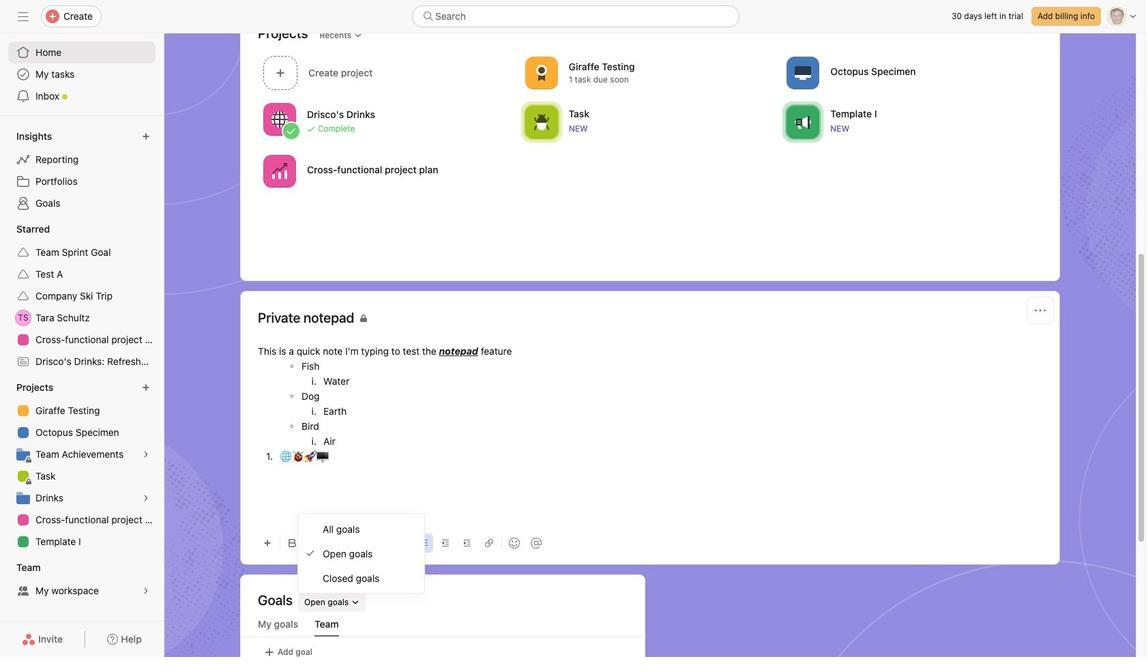 Task type: describe. For each thing, give the bounding box(es) containing it.
megaphone image
[[796, 114, 812, 130]]

projects element
[[0, 375, 164, 556]]

see details, my workspace image
[[142, 587, 150, 595]]

graph image
[[272, 163, 288, 179]]

teams element
[[0, 556, 164, 605]]

emoji image
[[509, 538, 520, 549]]

italics image
[[311, 539, 319, 548]]

see details, drinks image
[[142, 494, 150, 502]]

numbered list image
[[420, 539, 428, 548]]

increase list indent image
[[464, 539, 472, 548]]

bug image
[[534, 114, 550, 130]]



Task type: vqa. For each thing, say whether or not it's contained in the screenshot.
bottom More actions image
no



Task type: locate. For each thing, give the bounding box(es) containing it.
computer image
[[796, 65, 812, 81]]

globe image
[[272, 111, 288, 127]]

global element
[[0, 33, 164, 115]]

list box
[[412, 5, 740, 27]]

insights element
[[0, 124, 164, 217]]

new insights image
[[142, 132, 150, 141]]

hide sidebar image
[[18, 11, 29, 22]]

link image
[[485, 539, 494, 548]]

bold image
[[289, 539, 297, 548]]

decrease list indent image
[[442, 539, 450, 548]]

insert an object image
[[264, 539, 272, 548]]

document
[[258, 344, 1043, 522]]

see details, team achievements image
[[142, 451, 150, 459]]

new project or portfolio image
[[142, 384, 150, 392]]

starred element
[[0, 217, 164, 375]]

ribbon image
[[534, 65, 550, 81]]

at mention image
[[531, 538, 542, 549]]

toolbar
[[258, 528, 1043, 558]]



